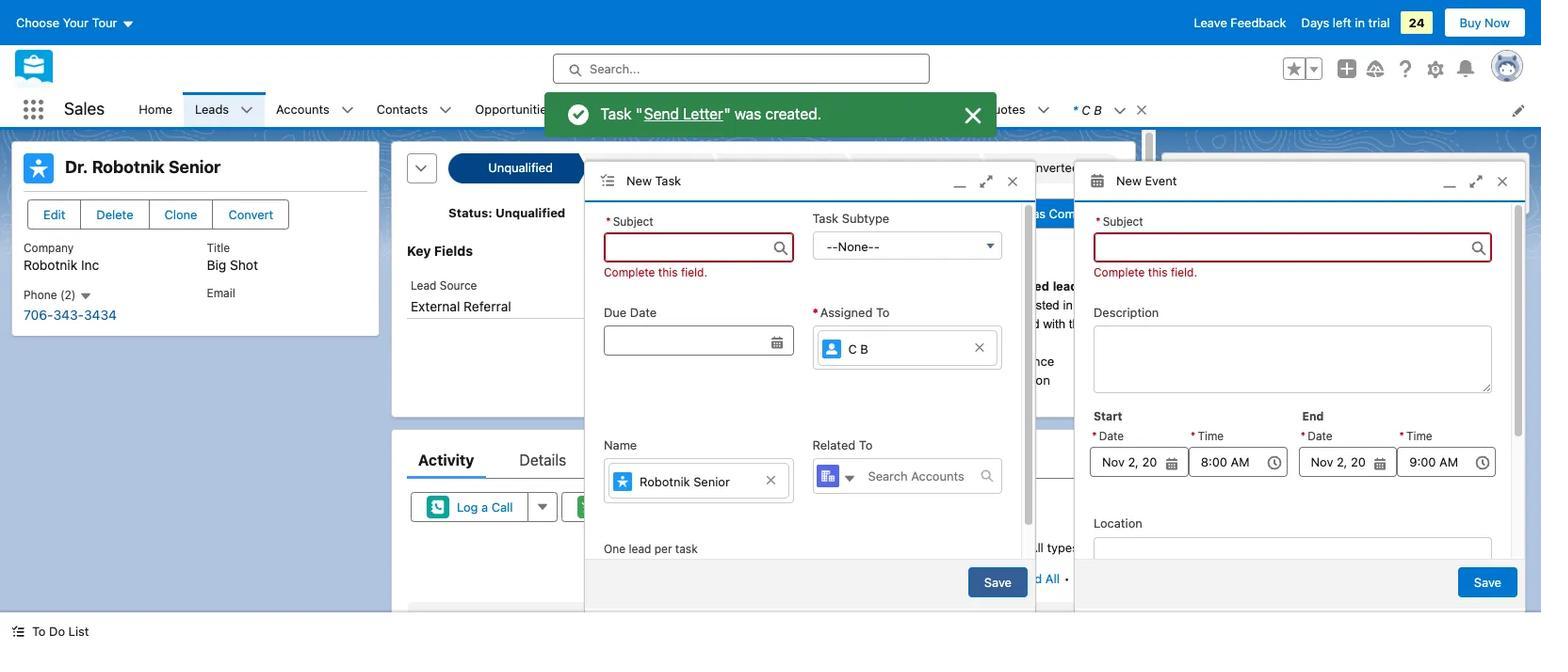 Task type: locate. For each thing, give the bounding box(es) containing it.
your inside dropdown button
[[63, 15, 89, 30]]

0 vertical spatial edit
[[43, 207, 65, 222]]

associated
[[980, 317, 1040, 331]]

c
[[1082, 102, 1090, 117], [848, 342, 857, 357]]

•
[[939, 540, 945, 555], [1020, 540, 1026, 555], [990, 571, 996, 587], [1064, 571, 1070, 587]]

0 horizontal spatial date
[[630, 305, 657, 320]]

related
[[812, 438, 855, 453]]

group
[[1283, 57, 1323, 80], [1090, 428, 1189, 478], [1298, 428, 1397, 478]]

in left trial
[[1355, 15, 1365, 30]]

1 * time from the left
[[1190, 430, 1224, 444]]

now
[[1485, 15, 1510, 30]]

new task up one lead per task
[[608, 500, 663, 515]]

choose your tour
[[16, 15, 117, 30]]

1 horizontal spatial lead
[[789, 298, 812, 312]]

quotes link
[[973, 92, 1037, 127]]

fields
[[434, 243, 473, 259]]

new task inside button
[[608, 500, 663, 515]]

0 horizontal spatial subject
[[613, 214, 653, 228]]

this inside new event dialog
[[1148, 265, 1168, 279]]

2 horizontal spatial save
[[1474, 575, 1501, 590]]

1 vertical spatial for
[[941, 354, 957, 369]]

senior up new event button
[[693, 474, 730, 489]]

calendar
[[600, 101, 651, 117]]

b
[[1094, 102, 1102, 117], [860, 342, 868, 357]]

0 horizontal spatial senior
[[168, 157, 221, 177]]

leads link
[[184, 92, 240, 127]]

save inside keep track of the info related to your unqualified leads. your lead may be unqualified if they are not interested in your products or they have left the company associated with the prospect. document lessons learned for future reference save outreach details and contact information
[[782, 373, 810, 388]]

phone (2)
[[24, 288, 79, 302]]

save inside new task dialog
[[984, 575, 1012, 590]]

None text field
[[604, 232, 794, 262], [1094, 232, 1492, 262], [604, 326, 794, 356], [1298, 448, 1397, 478], [1397, 448, 1496, 478], [604, 232, 794, 262], [1094, 232, 1492, 262], [604, 326, 794, 356], [1298, 448, 1397, 478], [1397, 448, 1496, 478]]

text default image
[[240, 104, 253, 117], [1113, 104, 1126, 118]]

status inside button
[[993, 206, 1029, 221]]

the right of
[[843, 280, 862, 294]]

0 horizontal spatial * time
[[1190, 430, 1224, 444]]

group for end
[[1298, 428, 1397, 478]]

0 vertical spatial to
[[876, 305, 890, 320]]

to inside button
[[32, 625, 46, 640]]

1 vertical spatial left
[[884, 317, 901, 331]]

all right time on the bottom of page
[[948, 540, 962, 555]]

subject inside new event dialog
[[1103, 214, 1143, 228]]

1 vertical spatial in
[[1063, 298, 1073, 312]]

0 horizontal spatial text default image
[[240, 104, 253, 117]]

new task down send
[[626, 173, 681, 188]]

" left 'was' at the left top
[[724, 106, 731, 123]]

to left do
[[32, 625, 46, 640]]

2 vertical spatial to
[[32, 625, 46, 640]]

0 vertical spatial new event
[[1116, 173, 1177, 188]]

2 save button from the left
[[1458, 568, 1518, 598]]

1 text default image from the left
[[240, 104, 253, 117]]

subject right as
[[1103, 214, 1143, 228]]

tab list
[[407, 441, 1120, 479]]

1 vertical spatial lead
[[629, 542, 651, 556]]

c b link
[[817, 331, 998, 366]]

0 horizontal spatial c
[[848, 342, 857, 357]]

complete this field. up 'description'
[[1094, 265, 1197, 279]]

1 horizontal spatial complete this field.
[[1094, 265, 1197, 279]]

complete up 'description'
[[1094, 265, 1145, 279]]

or
[[811, 317, 823, 331]]

send
[[644, 106, 679, 123]]

leave feedback link
[[1194, 15, 1286, 30]]

source
[[440, 279, 477, 293]]

* date
[[1092, 430, 1124, 444], [1300, 430, 1333, 444]]

they right if
[[934, 298, 958, 312]]

1 horizontal spatial left
[[1333, 15, 1351, 30]]

save button inside new task dialog
[[968, 568, 1028, 598]]

2 field. from the left
[[1171, 265, 1197, 279]]

* subject for task subtype
[[606, 214, 653, 228]]

c down have
[[848, 342, 857, 357]]

2 horizontal spatial date
[[1308, 430, 1333, 444]]

- down subtype
[[874, 239, 880, 254]]

1 horizontal spatial event
[[1145, 173, 1177, 188]]

* subject for description
[[1096, 214, 1143, 228]]

assigned to
[[820, 305, 890, 320]]

your
[[952, 280, 979, 294], [1076, 298, 1101, 312]]

* subject right as
[[1096, 214, 1143, 228]]

your down keep
[[760, 298, 785, 312]]

0 horizontal spatial new event
[[758, 500, 819, 515]]

2 horizontal spatial the
[[1069, 317, 1086, 331]]

0 vertical spatial c
[[1082, 102, 1090, 117]]

to do list button
[[0, 613, 100, 651]]

0 vertical spatial event
[[1145, 173, 1177, 188]]

*
[[1072, 102, 1078, 117], [606, 214, 611, 228], [1096, 214, 1101, 228], [812, 305, 818, 320], [1092, 430, 1097, 444], [1190, 430, 1196, 444], [1300, 430, 1306, 444], [1399, 430, 1404, 444]]

edit up the 'company'
[[43, 207, 65, 222]]

search...
[[590, 61, 640, 76]]

* c b
[[1072, 102, 1102, 117]]

contacts link
[[365, 92, 439, 127]]

* subject inside new event dialog
[[1096, 214, 1143, 228]]

1 vertical spatial edit
[[726, 245, 748, 259]]

the up learned
[[904, 317, 922, 331]]

unqualified right :
[[495, 206, 565, 221]]

external
[[411, 299, 460, 315]]

lead left per
[[629, 542, 651, 556]]

1 horizontal spatial status
[[993, 206, 1029, 221]]

0 horizontal spatial time
[[1198, 430, 1224, 444]]

1 horizontal spatial save button
[[1458, 568, 1518, 598]]

0 horizontal spatial this
[[658, 265, 678, 279]]

description
[[1094, 305, 1159, 320]]

• left view
[[1064, 571, 1070, 587]]

* date down start
[[1092, 430, 1124, 444]]

2 text default image from the left
[[1113, 104, 1126, 118]]

your up are
[[952, 280, 979, 294]]

task up guidance for success
[[812, 211, 838, 226]]

new task
[[626, 173, 681, 188], [608, 500, 663, 515]]

0 horizontal spatial to
[[32, 625, 46, 640]]

activities
[[966, 540, 1017, 555]]

0 horizontal spatial * subject
[[606, 214, 653, 228]]

left right have
[[884, 317, 901, 331]]

list containing home
[[127, 92, 1541, 127]]

0 horizontal spatial in
[[1063, 298, 1073, 312]]

0 horizontal spatial field.
[[681, 265, 707, 279]]

robotnik senior link
[[609, 464, 789, 499]]

edit link
[[726, 244, 748, 259]]

- down task subtype
[[832, 239, 838, 254]]

details
[[869, 373, 908, 388]]

subject inside new task dialog
[[613, 214, 653, 228]]

1 vertical spatial your
[[760, 298, 785, 312]]

None text field
[[1090, 448, 1189, 478], [1189, 448, 1287, 478], [1090, 448, 1189, 478], [1189, 448, 1287, 478]]

group down end
[[1298, 428, 1397, 478]]

field. inside new event dialog
[[1171, 265, 1197, 279]]

1 vertical spatial robotnik
[[24, 257, 77, 273]]

2 subject from the left
[[1103, 214, 1143, 228]]

1 vertical spatial your
[[1076, 298, 1101, 312]]

subject down new link
[[613, 214, 653, 228]]

for up of
[[824, 243, 843, 259]]

dashboards list item
[[766, 92, 881, 127]]

1 horizontal spatial * time
[[1399, 430, 1432, 444]]

time
[[1198, 430, 1224, 444], [1406, 430, 1432, 444]]

list item containing *
[[1061, 92, 1156, 127]]

big
[[207, 257, 226, 273]]

0 vertical spatial they
[[934, 298, 958, 312]]

due date
[[604, 305, 657, 320]]

left right days
[[1333, 15, 1351, 30]]

one
[[604, 542, 626, 556]]

text default image inside the leads list item
[[240, 104, 253, 117]]

1 horizontal spatial unqualified
[[982, 280, 1049, 294]]

event
[[1145, 173, 1177, 188], [787, 500, 819, 515]]

nurturing
[[892, 160, 946, 175]]

2 horizontal spatial to
[[876, 305, 890, 320]]

1 horizontal spatial in
[[1355, 15, 1365, 30]]

2 this from the left
[[1148, 265, 1168, 279]]

lead down track on the right of the page
[[789, 298, 812, 312]]

call
[[491, 500, 513, 515]]

* subject inside new task dialog
[[606, 214, 653, 228]]

* subject down new link
[[606, 214, 653, 228]]

1 vertical spatial unqualified
[[860, 298, 921, 312]]

complete right as
[[1049, 206, 1104, 221]]

field. inside new task dialog
[[681, 265, 707, 279]]

edit left guidance
[[726, 245, 748, 259]]

status
[[448, 206, 488, 221], [993, 206, 1029, 221]]

shot
[[230, 257, 258, 273]]

date for start
[[1099, 430, 1124, 444]]

1 horizontal spatial edit
[[726, 245, 748, 259]]

1 horizontal spatial field.
[[1171, 265, 1197, 279]]

1 horizontal spatial new event
[[1116, 173, 1177, 188]]

title
[[207, 241, 230, 255]]

complete this field. for description
[[1094, 265, 1197, 279]]

all right the expand at right bottom
[[1045, 571, 1060, 587]]

0 horizontal spatial "
[[636, 106, 643, 123]]

2 complete this field. from the left
[[1094, 265, 1197, 279]]

1 horizontal spatial senior
[[693, 474, 730, 489]]

1 horizontal spatial time
[[1406, 430, 1432, 444]]

1 horizontal spatial * date
[[1300, 430, 1333, 444]]

task
[[601, 106, 632, 123], [655, 173, 681, 188], [812, 211, 838, 226], [637, 500, 663, 515]]

lead
[[789, 298, 812, 312], [629, 542, 651, 556]]

your
[[63, 15, 89, 30], [760, 298, 785, 312]]

log a call
[[457, 500, 513, 515]]

accounts link
[[265, 92, 341, 127]]

2 * subject from the left
[[1096, 214, 1143, 228]]

* time for start
[[1190, 430, 1224, 444]]

success alert dialog
[[544, 92, 997, 138]]

0 vertical spatial for
[[824, 243, 843, 259]]

1 subject from the left
[[613, 214, 653, 228]]

complete inside new task dialog
[[604, 265, 655, 279]]

c up converted link
[[1082, 102, 1090, 117]]

c b
[[848, 342, 868, 357]]

complete this field. inside new task dialog
[[604, 265, 707, 279]]

0 vertical spatial b
[[1094, 102, 1102, 117]]

save button inside new event dialog
[[1458, 568, 1518, 598]]

group down start
[[1090, 428, 1189, 478]]

to
[[936, 280, 948, 294]]

your left the tour in the left of the page
[[63, 15, 89, 30]]

1 field. from the left
[[681, 265, 707, 279]]

save inside new event dialog
[[1474, 575, 1501, 590]]

in down leads. at the top
[[1063, 298, 1073, 312]]

edit button
[[27, 200, 81, 230]]

complete this field. inside new event dialog
[[1094, 265, 1197, 279]]

unqualified up interested
[[982, 280, 1049, 294]]

1 horizontal spatial save
[[984, 575, 1012, 590]]

learned
[[893, 354, 937, 369]]

complete this field. up the due date
[[604, 265, 707, 279]]

0 horizontal spatial left
[[884, 317, 901, 331]]

1 vertical spatial unqualified
[[495, 206, 565, 221]]

filters:
[[851, 540, 890, 555]]

1 save button from the left
[[968, 568, 1028, 598]]

robotnik for dr.
[[92, 157, 165, 177]]

your inside keep track of the info related to your unqualified leads. your lead may be unqualified if they are not interested in your products or they have left the company associated with the prospect. document lessons learned for future reference save outreach details and contact information
[[760, 298, 785, 312]]

1 vertical spatial c
[[848, 342, 857, 357]]

1 vertical spatial b
[[860, 342, 868, 357]]

may
[[816, 298, 840, 312]]

0 horizontal spatial save
[[782, 373, 810, 388]]

subject
[[613, 214, 653, 228], [1103, 214, 1143, 228]]

task left send
[[601, 106, 632, 123]]

senior up clone
[[168, 157, 221, 177]]

company
[[24, 241, 74, 255]]

convert
[[228, 207, 273, 222]]

0 horizontal spatial the
[[843, 280, 862, 294]]

task inside button
[[637, 500, 663, 515]]

1 * subject from the left
[[606, 214, 653, 228]]

0 vertical spatial unqualified
[[488, 160, 552, 175]]

lead inside new task dialog
[[629, 542, 651, 556]]

complete up the due date
[[604, 265, 655, 279]]

list
[[127, 92, 1541, 127]]

1 time from the left
[[1198, 430, 1224, 444]]

reports list item
[[881, 92, 973, 127]]

0 horizontal spatial they
[[826, 317, 850, 331]]

as
[[1033, 206, 1046, 221]]

1 horizontal spatial b
[[1094, 102, 1102, 117]]

1 horizontal spatial to
[[859, 438, 873, 453]]

your down leads. at the top
[[1076, 298, 1101, 312]]

" left send
[[636, 106, 643, 123]]

date down end
[[1308, 430, 1333, 444]]

referral
[[464, 299, 511, 315]]

text default image for *
[[1113, 104, 1126, 118]]

task subtype
[[812, 211, 889, 226]]

robotnik up delete button
[[92, 157, 165, 177]]

1 this from the left
[[658, 265, 678, 279]]

0 horizontal spatial your
[[952, 280, 979, 294]]

• right time on the bottom of page
[[939, 540, 945, 555]]

to down info
[[876, 305, 890, 320]]

2 time from the left
[[1406, 430, 1432, 444]]

activity
[[418, 452, 474, 469]]

1 " from the left
[[636, 106, 643, 123]]

2 horizontal spatial robotnik
[[640, 474, 690, 489]]

0 horizontal spatial robotnik
[[24, 257, 77, 273]]

buy now button
[[1444, 8, 1526, 38]]

0 horizontal spatial save button
[[968, 568, 1028, 598]]

0 horizontal spatial complete this field.
[[604, 265, 707, 279]]

2 * time from the left
[[1399, 430, 1432, 444]]

group down days
[[1283, 57, 1323, 80]]

1 horizontal spatial the
[[904, 317, 922, 331]]

lead image
[[24, 154, 54, 184]]

1 horizontal spatial date
[[1099, 430, 1124, 444]]

task down send
[[655, 173, 681, 188]]

task up one lead per task
[[637, 500, 663, 515]]

1 horizontal spatial they
[[934, 298, 958, 312]]

1 vertical spatial event
[[787, 500, 819, 515]]

1 vertical spatial new event
[[758, 500, 819, 515]]

with
[[1043, 317, 1065, 331]]

list item
[[1061, 92, 1156, 127]]

1 horizontal spatial subject
[[1103, 214, 1143, 228]]

to right related
[[859, 438, 873, 453]]

complete this field. for task subtype
[[604, 265, 707, 279]]

1 horizontal spatial text default image
[[1113, 104, 1126, 118]]

the right with
[[1069, 317, 1086, 331]]

do
[[49, 625, 65, 640]]

b down have
[[860, 342, 868, 357]]

senior
[[168, 157, 221, 177], [693, 474, 730, 489]]

text default image right leads
[[240, 104, 253, 117]]

date down start
[[1099, 430, 1124, 444]]

this for task subtype
[[658, 265, 678, 279]]

this inside new task dialog
[[658, 265, 678, 279]]

contacts list item
[[365, 92, 464, 127]]

0 horizontal spatial your
[[63, 15, 89, 30]]

they right or
[[826, 317, 850, 331]]

left inside keep track of the info related to your unqualified leads. your lead may be unqualified if they are not interested in your products or they have left the company associated with the prospect. document lessons learned for future reference save outreach details and contact information
[[884, 317, 901, 331]]

outreach
[[814, 373, 866, 388]]

b up converted link
[[1094, 102, 1102, 117]]

unqualified down info
[[860, 298, 921, 312]]

choose your tour button
[[15, 8, 135, 38]]

1 horizontal spatial c
[[1082, 102, 1090, 117]]

0 horizontal spatial * date
[[1092, 430, 1124, 444]]

1 horizontal spatial * subject
[[1096, 214, 1143, 228]]

* time
[[1190, 430, 1224, 444], [1399, 430, 1432, 444]]

c inside list
[[1082, 102, 1090, 117]]

0 horizontal spatial edit
[[43, 207, 65, 222]]

date right due
[[630, 305, 657, 320]]

contacts
[[376, 101, 428, 117]]

status left as
[[993, 206, 1029, 221]]

dr.
[[65, 157, 88, 177]]

complete inside new event dialog
[[1094, 265, 1145, 279]]

1 - from the left
[[827, 239, 832, 254]]

status up fields
[[448, 206, 488, 221]]

0 vertical spatial your
[[63, 15, 89, 30]]

new event inside dialog
[[1116, 173, 1177, 188]]

large image
[[962, 105, 984, 127]]

leads list item
[[184, 92, 265, 127]]

left
[[1333, 15, 1351, 30], [884, 317, 901, 331]]

0 horizontal spatial lead
[[629, 542, 651, 556]]

new event dialog
[[1074, 161, 1526, 651]]

1 horizontal spatial robotnik
[[92, 157, 165, 177]]

robotnik up new task button at bottom
[[640, 474, 690, 489]]

senior inside robotnik senior link
[[693, 474, 730, 489]]

- left "none-"
[[827, 239, 832, 254]]

1 horizontal spatial this
[[1148, 265, 1168, 279]]

1 * date from the left
[[1092, 430, 1124, 444]]

for up contact
[[941, 354, 957, 369]]

field.
[[681, 265, 707, 279], [1171, 265, 1197, 279]]

lessons
[[846, 354, 890, 369]]

prospect.
[[760, 336, 811, 350]]

subject for description
[[1103, 214, 1143, 228]]

2 * date from the left
[[1300, 430, 1333, 444]]

0 horizontal spatial event
[[787, 500, 819, 515]]

text default image right * c b
[[1113, 104, 1126, 118]]

0 horizontal spatial b
[[860, 342, 868, 357]]

text default image
[[1135, 103, 1148, 117], [341, 104, 354, 117], [439, 104, 452, 117], [1037, 104, 1050, 117], [1498, 173, 1511, 186], [79, 290, 92, 303], [981, 470, 994, 483], [843, 473, 856, 486], [11, 626, 24, 639]]

search... button
[[553, 54, 930, 84]]

phone (2) button
[[24, 288, 92, 303]]

leads
[[195, 101, 229, 117]]

expand all button
[[999, 564, 1061, 594]]

unqualified up status : unqualified
[[488, 160, 552, 175]]

2 vertical spatial robotnik
[[640, 474, 690, 489]]

1 horizontal spatial "
[[724, 106, 731, 123]]

* date down end
[[1300, 430, 1333, 444]]

robotnik inside company robotnik inc
[[24, 257, 77, 273]]

1 complete this field. from the left
[[604, 265, 707, 279]]

subject for task subtype
[[613, 214, 653, 228]]

1 vertical spatial new task
[[608, 500, 663, 515]]

1 vertical spatial to
[[859, 438, 873, 453]]

c inside c b link
[[848, 342, 857, 357]]

new task button
[[562, 492, 679, 522]]

0 vertical spatial new task
[[626, 173, 681, 188]]

robotnik down the 'company'
[[24, 257, 77, 273]]

0 vertical spatial robotnik
[[92, 157, 165, 177]]

:
[[488, 206, 492, 221]]



Task type: describe. For each thing, give the bounding box(es) containing it.
2 " from the left
[[724, 106, 731, 123]]

activity link
[[418, 441, 474, 479]]

to do list
[[32, 625, 89, 640]]

task inside success alert dialog
[[601, 106, 632, 123]]

date inside new task dialog
[[630, 305, 657, 320]]

task " send letter " was created.
[[601, 106, 822, 123]]

key
[[407, 243, 431, 259]]

all right view
[[1105, 571, 1119, 587]]

field. for task subtype
[[681, 265, 707, 279]]

0 vertical spatial in
[[1355, 15, 1365, 30]]

edit inside button
[[43, 207, 65, 222]]

new inside "path options" list box
[[640, 160, 666, 175]]

time for start
[[1198, 430, 1224, 444]]

text default image inside to do list button
[[11, 626, 24, 639]]

b inside new task dialog
[[860, 342, 868, 357]]

lead inside keep track of the info related to your unqualified leads. your lead may be unqualified if they are not interested in your products or they have left the company associated with the prospect. document lessons learned for future reference save outreach details and contact information
[[789, 298, 812, 312]]

info
[[865, 280, 888, 294]]

future
[[960, 354, 995, 369]]

to for related to
[[859, 438, 873, 453]]

if
[[925, 298, 931, 312]]

reports
[[893, 101, 937, 117]]

end
[[1302, 410, 1324, 424]]

save for name
[[984, 575, 1012, 590]]

phone
[[24, 288, 57, 302]]

letter
[[683, 106, 723, 123]]

contact
[[936, 373, 980, 388]]

view
[[1074, 571, 1101, 587]]

task
[[675, 542, 698, 556]]

start
[[1094, 410, 1122, 424]]

quotes list item
[[973, 92, 1061, 127]]

complete inside button
[[1049, 206, 1104, 221]]

keep track of the info related to your unqualified leads. your lead may be unqualified if they are not interested in your products or they have left the company associated with the prospect. document lessons learned for future reference save outreach details and contact information
[[760, 280, 1101, 388]]

unqualified inside "path options" list box
[[488, 160, 552, 175]]

company robotnik inc
[[24, 241, 99, 273]]

tour
[[92, 15, 117, 30]]

0 vertical spatial senior
[[168, 157, 221, 177]]

--none--
[[827, 239, 880, 254]]

log
[[457, 500, 478, 515]]

* date for end
[[1300, 430, 1333, 444]]

none-
[[838, 239, 874, 254]]

created.
[[766, 106, 822, 123]]

dr. robotnik senior
[[65, 157, 221, 177]]

refresh button
[[941, 564, 986, 594]]

1 vertical spatial they
[[826, 317, 850, 331]]

accounts
[[276, 101, 329, 117]]

and
[[911, 373, 933, 388]]

mark status as complete button
[[924, 199, 1120, 229]]

opportunities
[[475, 101, 553, 117]]

--none-- button
[[812, 232, 1002, 260]]

* time for end
[[1399, 430, 1432, 444]]

dashboards link
[[766, 92, 857, 127]]

complete for task subtype
[[604, 265, 655, 279]]

complete for description
[[1094, 265, 1145, 279]]

opportunities link
[[464, 92, 565, 127]]

0 horizontal spatial for
[[824, 243, 843, 259]]

reference
[[999, 354, 1054, 369]]

of
[[827, 280, 839, 294]]

706-
[[24, 307, 53, 323]]

text default image inside contacts list item
[[439, 104, 452, 117]]

Description text field
[[1094, 326, 1492, 394]]

text default image inside accounts list item
[[341, 104, 354, 117]]

• up the expand at right bottom
[[1020, 540, 1026, 555]]

save for start
[[1474, 575, 1501, 590]]

2 - from the left
[[832, 239, 838, 254]]

accounts image
[[816, 465, 839, 488]]

company
[[925, 317, 976, 331]]

information
[[984, 373, 1050, 388]]

filters: all time • all activities • all types
[[851, 540, 1079, 555]]

not
[[983, 298, 1001, 312]]

save button for end
[[1458, 568, 1518, 598]]

key fields
[[407, 243, 473, 259]]

new event button
[[712, 492, 835, 522]]

new event inside button
[[758, 500, 819, 515]]

trial
[[1368, 15, 1390, 30]]

was
[[735, 106, 762, 123]]

event inside button
[[787, 500, 819, 515]]

0 vertical spatial left
[[1333, 15, 1351, 30]]

feedback
[[1231, 15, 1286, 30]]

success
[[846, 243, 901, 259]]

3 - from the left
[[874, 239, 880, 254]]

robotnik for company
[[24, 257, 77, 273]]

text default image inside list item
[[1135, 103, 1148, 117]]

all left "types"
[[1029, 540, 1044, 555]]

lead
[[411, 279, 436, 293]]

home
[[139, 101, 172, 117]]

field. for description
[[1171, 265, 1197, 279]]

guidance for success
[[760, 243, 901, 259]]

delete button
[[80, 200, 149, 230]]

lead source external referral
[[411, 279, 511, 315]]

calendar list item
[[589, 92, 687, 127]]

new task dialog
[[584, 161, 1036, 613]]

all left time on the bottom of page
[[893, 540, 908, 555]]

related
[[892, 280, 933, 294]]

location
[[1094, 516, 1142, 531]]

0 vertical spatial your
[[952, 280, 979, 294]]

nurturing link
[[857, 154, 978, 184]]

in inside keep track of the info related to your unqualified leads. your lead may be unqualified if they are not interested in your products or they have left the company associated with the prospect. document lessons learned for future reference save outreach details and contact information
[[1063, 298, 1073, 312]]

706-343-3434 link
[[24, 307, 117, 323]]

new task inside dialog
[[626, 173, 681, 188]]

dashboards
[[777, 101, 845, 117]]

unqualified link
[[458, 154, 579, 184]]

to for assigned to
[[876, 305, 890, 320]]

group for start
[[1090, 428, 1189, 478]]

opportunities list item
[[464, 92, 589, 127]]

0 horizontal spatial status
[[448, 206, 488, 221]]

path options list box
[[448, 154, 1120, 184]]

text default image inside the quotes list item
[[1037, 104, 1050, 117]]

per
[[654, 542, 672, 556]]

refresh
[[942, 571, 986, 587]]

list
[[68, 625, 89, 640]]

send letter link
[[643, 105, 724, 124]]

leave feedback
[[1194, 15, 1286, 30]]

text default image inside "phone (2)" popup button
[[79, 290, 92, 303]]

1 horizontal spatial your
[[1076, 298, 1101, 312]]

clone button
[[148, 200, 213, 230]]

working link
[[724, 154, 845, 184]]

Location text field
[[1094, 537, 1492, 571]]

home link
[[127, 92, 184, 127]]

0 horizontal spatial unqualified
[[860, 298, 921, 312]]

3434
[[84, 307, 117, 323]]

convert button
[[212, 200, 289, 230]]

assigned
[[820, 305, 873, 320]]

expand
[[1000, 571, 1042, 587]]

this for description
[[1148, 265, 1168, 279]]

Related To text field
[[857, 460, 981, 494]]

event inside dialog
[[1145, 173, 1177, 188]]

accounts list item
[[265, 92, 365, 127]]

* date for start
[[1092, 430, 1124, 444]]

date for end
[[1308, 430, 1333, 444]]

save button for related to
[[968, 568, 1028, 598]]

buy
[[1460, 15, 1481, 30]]

• left the expand at right bottom
[[990, 571, 996, 587]]

related to
[[812, 438, 873, 453]]

time for end
[[1406, 430, 1432, 444]]

status : unqualified
[[448, 206, 565, 221]]

text default image for leads
[[240, 104, 253, 117]]

robotnik inside new task dialog
[[640, 474, 690, 489]]

sales
[[64, 99, 105, 119]]

for inside keep track of the info related to your unqualified leads. your lead may be unqualified if they are not interested in your products or they have left the company associated with the prospect. document lessons learned for future reference save outreach details and contact information
[[941, 354, 957, 369]]

24
[[1409, 15, 1425, 30]]

tab list containing activity
[[407, 441, 1120, 479]]

time
[[911, 540, 936, 555]]



Task type: vqa. For each thing, say whether or not it's contained in the screenshot.
Accounts 'Icon'
yes



